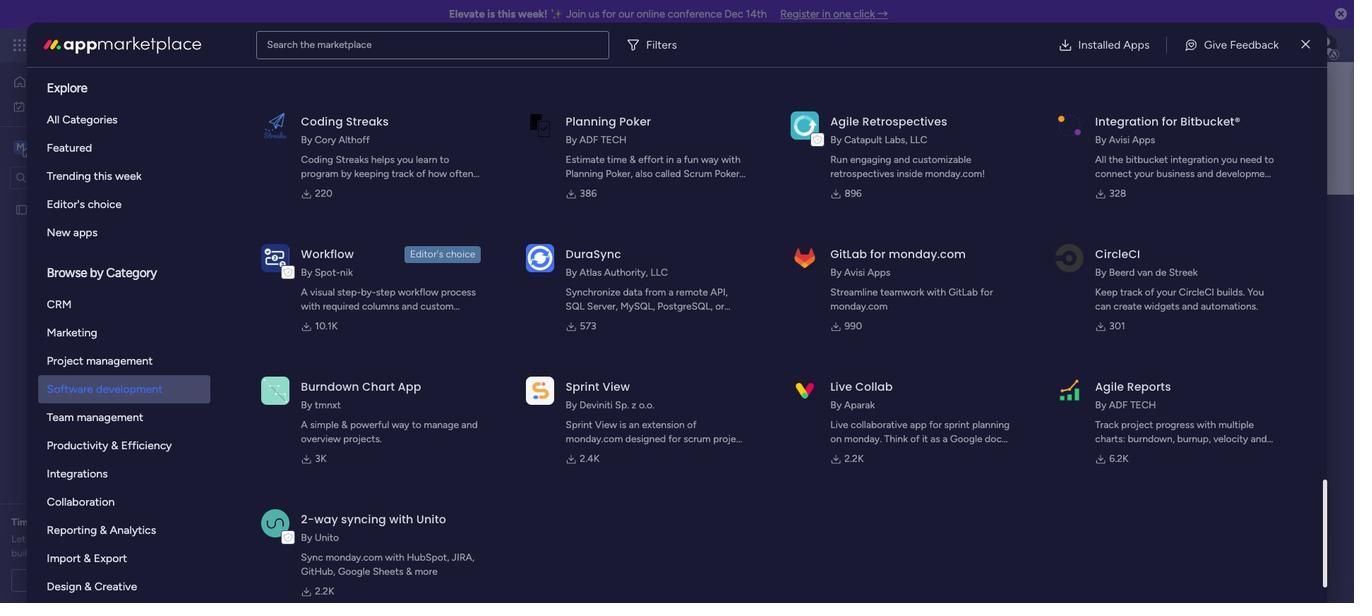 Task type: describe. For each thing, give the bounding box(es) containing it.
diagram.
[[1168, 448, 1206, 460]]

installed apps button
[[1047, 31, 1161, 59]]

scrum
[[684, 434, 711, 446]]

sync
[[301, 552, 323, 564]]

burndown,
[[1128, 434, 1175, 446]]

crm
[[47, 298, 72, 311]]

your inside all the bitbucket integration you need to connect your business and development teams.
[[1134, 168, 1154, 180]]

visual
[[310, 287, 335, 299]]

monday.com inside sync monday.com with hubspot, jira, github, google sheets & more
[[326, 552, 383, 564]]

in right recently
[[461, 319, 468, 331]]

& right "free"
[[84, 552, 91, 566]]

export
[[94, 552, 127, 566]]

of inside sprint view is an extension of monday.com designed for scrum project management.
[[687, 419, 697, 431]]

project management
[[47, 354, 153, 368]]

syncing
[[341, 512, 386, 528]]

by up recent boards
[[301, 267, 312, 279]]

streamline
[[831, 287, 878, 299]]

app logo image for planning poker
[[526, 111, 555, 140]]

0 vertical spatial is
[[487, 8, 495, 20]]

0 vertical spatial editor's choice
[[47, 198, 122, 211]]

o.o.
[[639, 400, 655, 412]]

workspace inside workspace selection element
[[60, 140, 116, 154]]

register in one click → link
[[780, 8, 888, 20]]

app logo image for agile reports
[[1056, 377, 1084, 405]]

you left learn at the top left of the page
[[397, 154, 413, 166]]

& left what
[[100, 524, 107, 537]]

teams.
[[604, 182, 634, 194]]

✨
[[550, 8, 564, 20]]

by inside coding streaks by cory althoff
[[301, 134, 312, 146]]

gitlab inside gitlab for monday.com by avisi apps
[[831, 246, 867, 263]]

workspace description
[[372, 234, 472, 246]]

software
[[47, 383, 93, 396]]

of inside coding streaks helps you learn to program by keeping track of how often you are practicing coding.
[[416, 168, 426, 180]]

burndown
[[301, 379, 359, 395]]

0 horizontal spatial unito
[[315, 532, 339, 544]]

with inside estimate time & effort in a fun way with planning poker, also called scrum poker by agile teams.
[[721, 154, 741, 166]]

dashboards
[[318, 319, 369, 331]]

view for sprint view is an extension of monday.com designed for scrum project management.
[[595, 419, 617, 431]]

the for all
[[1109, 154, 1124, 166]]

often
[[449, 168, 473, 180]]

search everything image
[[1234, 38, 1248, 52]]

1 vertical spatial review
[[80, 534, 109, 546]]

labs,
[[885, 134, 908, 146]]

nik
[[340, 267, 353, 279]]

and right boards
[[299, 319, 316, 331]]

by inside gitlab for monday.com by avisi apps
[[831, 267, 842, 279]]

plans
[[266, 39, 290, 51]]

apps marketplace image
[[44, 36, 201, 53]]

builds.
[[1217, 287, 1245, 299]]

your inside "keep track of your circleci builds. you can create widgets and automations."
[[1157, 287, 1177, 299]]

gitlab inside streamline teamwork with gitlab for monday.com
[[949, 287, 978, 299]]

1 vertical spatial data
[[605, 315, 625, 327]]

coding.
[[383, 182, 416, 194]]

manage
[[424, 419, 459, 431]]

coding for coding streaks helps you learn to program by keeping track of how often you are practicing coding.
[[301, 154, 333, 166]]

work for my
[[47, 100, 69, 112]]

team management
[[47, 411, 143, 424]]

tmnxt
[[315, 400, 341, 412]]

sprint view by deviniti sp. z o.o.
[[566, 379, 655, 412]]

give feedback button
[[1173, 31, 1290, 59]]

featured
[[47, 141, 92, 155]]

search the marketplace
[[267, 38, 372, 50]]

0 horizontal spatial this
[[94, 169, 112, 183]]

home button
[[8, 71, 152, 93]]

way inside estimate time & effort in a fun way with planning poker, also called scrum poker by agile teams.
[[701, 154, 719, 166]]

of inside "keep track of your circleci builds. you can create widgets and automations."
[[1145, 287, 1154, 299]]

way inside the a simple & powerful way to manage and overview projects.
[[392, 419, 410, 431]]

0 vertical spatial review
[[97, 517, 128, 529]]

planning inside planning poker by adf tech
[[566, 114, 616, 130]]

you left are
[[301, 182, 317, 194]]

monday.com inside streamline teamwork with gitlab for monday.com
[[831, 301, 888, 313]]

1 horizontal spatial workspace
[[372, 234, 419, 246]]

apps inside installed apps button
[[1124, 38, 1150, 51]]

app logo image for integration for bitbucket®
[[1056, 111, 1084, 140]]

all for all the bitbucket integration you need to connect your business and development teams.
[[1095, 154, 1106, 166]]

mariadb
[[566, 315, 603, 327]]

app logo image for sprint view
[[526, 377, 555, 405]]

and inside 'run engaging and customizable retrospectives inside monday.com!'
[[894, 154, 910, 166]]

a simple & powerful way to manage and overview projects.
[[301, 419, 478, 446]]

by inside coding streaks helps you learn to program by keeping track of how often you are practicing coding.
[[341, 168, 352, 180]]

integration for bitbucket® by avisi apps
[[1095, 114, 1241, 146]]

simple
[[310, 419, 339, 431]]

in left one
[[822, 8, 831, 20]]

design
[[47, 580, 82, 594]]

time
[[11, 517, 34, 529]]

2-way syncing with unito by unito
[[301, 512, 446, 544]]

brad klo image
[[1315, 34, 1337, 56]]

retrospectives
[[831, 168, 894, 180]]

durasync
[[566, 246, 621, 263]]

workspace selection element
[[13, 139, 118, 157]]

collab
[[855, 379, 893, 395]]

connect
[[1095, 168, 1132, 180]]

dec
[[725, 8, 743, 20]]

my work button
[[8, 95, 152, 118]]

to inside all the bitbucket integration you need to connect your business and development teams.
[[1265, 154, 1274, 166]]

test list box
[[0, 195, 180, 412]]

collaboration
[[47, 496, 115, 509]]

2.2k for syncing
[[315, 586, 334, 598]]

see
[[247, 39, 264, 51]]

project inside track project progress with multiple charts: burndown, burnup, velocity and cumulative flow diagram.
[[1121, 419, 1153, 431]]

to for coding streaks
[[440, 154, 449, 166]]

386
[[580, 188, 597, 200]]

& right design
[[84, 580, 92, 594]]

for inside sprint view is an extension of monday.com designed for scrum project management.
[[668, 434, 681, 446]]

description
[[422, 234, 472, 246]]

in inside estimate time & effort in a fun way with planning poker, also called scrum poker by agile teams.
[[666, 154, 674, 166]]

1 vertical spatial editor's
[[410, 249, 443, 261]]

visited
[[390, 319, 420, 331]]

powerful
[[350, 419, 389, 431]]

circleci inside circleci by beerd van de streek
[[1095, 246, 1140, 263]]

one
[[833, 8, 851, 20]]

Search in workspace field
[[30, 169, 118, 186]]

run engaging and customizable retrospectives inside monday.com!
[[831, 154, 985, 180]]

github,
[[301, 566, 336, 578]]

time for an expert review let our experts review what you've built so far. free of charge
[[11, 517, 165, 560]]

by inside burndown chart app by tmnxt
[[301, 400, 312, 412]]

1 horizontal spatial unito
[[416, 512, 446, 528]]

& inside sync monday.com with hubspot, jira, github, google sheets & more
[[406, 566, 412, 578]]

and inside the a simple & powerful way to manage and overview projects.
[[461, 419, 478, 431]]

schedule
[[46, 575, 87, 587]]

a for a simple & powerful way to manage and overview projects.
[[301, 419, 308, 431]]

my work
[[31, 100, 69, 112]]

productivity & efficiency
[[47, 439, 172, 453]]

adf for agile
[[1109, 400, 1128, 412]]

gitlab for monday.com by avisi apps
[[831, 246, 966, 279]]

app logo image for circleci
[[1056, 244, 1084, 272]]

0 vertical spatial data
[[623, 287, 643, 299]]

all the bitbucket integration you need to connect your business and development teams.
[[1095, 154, 1274, 194]]

track inside "keep track of your circleci builds. you can create widgets and automations."
[[1120, 287, 1143, 299]]

main
[[32, 140, 57, 154]]

for inside gitlab for monday.com by avisi apps
[[870, 246, 886, 263]]

design & creative
[[47, 580, 137, 594]]

you down columns
[[372, 319, 388, 331]]

monday.com inside gitlab for monday.com by avisi apps
[[889, 246, 966, 263]]

inbox image
[[1138, 38, 1152, 52]]

helps
[[371, 154, 395, 166]]

integration
[[1095, 114, 1159, 130]]

llc inside durasync by atlas authority, llc
[[651, 267, 668, 279]]

866
[[580, 55, 597, 67]]

management for team management
[[77, 411, 143, 424]]

6.2k
[[1110, 453, 1129, 465]]

by spot-nik
[[301, 267, 353, 279]]

source.
[[627, 315, 659, 327]]

also
[[635, 168, 653, 180]]

by inside estimate time & effort in a fun way with planning poker, also called scrum poker by agile teams.
[[566, 182, 577, 194]]

1 horizontal spatial choice
[[446, 249, 475, 261]]

apps for gitlab for monday.com
[[868, 267, 891, 279]]

deviniti
[[580, 400, 613, 412]]

expert
[[65, 517, 95, 529]]

integration
[[1171, 154, 1219, 166]]

1 vertical spatial editor's choice
[[410, 249, 475, 261]]

project inside sprint view is an extension of monday.com designed for scrum project management.
[[713, 434, 745, 446]]

for inside "time for an expert review let our experts review what you've built so far. free of charge"
[[36, 517, 49, 529]]

990
[[845, 321, 862, 333]]

sheets
[[373, 566, 404, 578]]

keeping
[[354, 168, 389, 180]]

filters
[[646, 38, 677, 51]]

896
[[845, 188, 862, 200]]

engaging
[[850, 154, 891, 166]]

937
[[1110, 55, 1126, 67]]

by inside agile retrospectives by catapult labs, llc
[[831, 134, 842, 146]]

velocity
[[1214, 434, 1249, 446]]

sprint for sprint view is an extension of monday.com designed for scrum project management.
[[566, 419, 593, 431]]

burnup,
[[1177, 434, 1211, 446]]

agile for agile reports
[[1095, 379, 1124, 395]]

bitbucket®
[[1181, 114, 1241, 130]]

live collab by aparak
[[831, 379, 893, 412]]



Task type: locate. For each thing, give the bounding box(es) containing it.
streaks for coding streaks helps you learn to program by keeping track of how often you are practicing coding.
[[336, 154, 369, 166]]

0 vertical spatial circleci
[[1095, 246, 1140, 263]]

workspace image
[[13, 139, 28, 155]]

1 horizontal spatial editor's choice
[[410, 249, 475, 261]]

coding for coding streaks by cory althoff
[[301, 114, 343, 130]]

by up run
[[831, 134, 842, 146]]

with down recent boards
[[301, 301, 320, 313]]

of inside "time for an expert review let our experts review what you've built so far. free of charge"
[[84, 548, 94, 560]]

a inside a visual step-by-step workflow process with required columns and custom permissions in each step.
[[301, 287, 308, 299]]

project up burndown,
[[1121, 419, 1153, 431]]

1 vertical spatial way
[[392, 419, 410, 431]]

0 horizontal spatial the
[[300, 38, 315, 50]]

effort
[[638, 154, 664, 166]]

public board image
[[15, 203, 28, 216]]

1 vertical spatial a
[[669, 287, 674, 299]]

0 vertical spatial coding
[[301, 114, 343, 130]]

this left week
[[94, 169, 112, 183]]

a inside the a simple & powerful way to manage and overview projects.
[[301, 419, 308, 431]]

members
[[357, 285, 404, 298]]

by inside circleci by beerd van de streek
[[1095, 267, 1107, 279]]

1 vertical spatial your
[[1157, 287, 1177, 299]]

by left cory
[[301, 134, 312, 146]]

2 a from the top
[[301, 419, 308, 431]]

coding up program
[[301, 154, 333, 166]]

0 horizontal spatial by
[[90, 265, 103, 281]]

recent boards
[[266, 285, 340, 298]]

all inside all the bitbucket integration you need to connect your business and development teams.
[[1095, 154, 1106, 166]]

work down explore
[[47, 100, 69, 112]]

0 vertical spatial by
[[341, 168, 352, 180]]

meeting
[[97, 575, 134, 587]]

sprint view is an extension of monday.com designed for scrum project management.
[[566, 419, 745, 460]]

1 vertical spatial the
[[1109, 154, 1124, 166]]

1 horizontal spatial circleci
[[1179, 287, 1215, 299]]

dapulse x slim image
[[1302, 36, 1310, 53]]

1 vertical spatial by
[[566, 182, 577, 194]]

work right monday
[[114, 37, 139, 53]]

the for search
[[300, 38, 315, 50]]

invite members image
[[1169, 38, 1183, 52]]

reports
[[1127, 379, 1171, 395]]

view inside sprint view by deviniti sp. z o.o.
[[603, 379, 630, 395]]

apps inside integration for bitbucket® by avisi apps
[[1132, 134, 1155, 146]]

2 vertical spatial apps
[[868, 267, 891, 279]]

inside
[[897, 168, 923, 180]]

avisi down integration
[[1109, 134, 1130, 146]]

adf
[[580, 134, 598, 146], [1109, 400, 1128, 412]]

monday.com inside sprint view is an extension of monday.com designed for scrum project management.
[[566, 434, 623, 446]]

by inside integration for bitbucket® by avisi apps
[[1095, 134, 1107, 146]]

apps up bitbucket
[[1132, 134, 1155, 146]]

2-
[[301, 512, 314, 528]]

a
[[301, 287, 308, 299], [301, 419, 308, 431]]

0 vertical spatial project
[[1121, 419, 1153, 431]]

by left atlas
[[566, 267, 577, 279]]

work inside button
[[47, 100, 69, 112]]

by left the deviniti
[[566, 400, 577, 412]]

1 horizontal spatial this
[[471, 319, 487, 331]]

2 coding from the top
[[301, 154, 333, 166]]

editor's choice up apps
[[47, 198, 122, 211]]

way left syncing
[[314, 512, 338, 528]]

avisi inside gitlab for monday.com by avisi apps
[[844, 267, 865, 279]]

0 vertical spatial a
[[301, 287, 308, 299]]

practicing
[[336, 182, 381, 194]]

1 horizontal spatial agile
[[831, 114, 859, 130]]

schedule a meeting button
[[11, 570, 169, 592]]

1 vertical spatial track
[[1120, 287, 1143, 299]]

and up inside
[[894, 154, 910, 166]]

1 horizontal spatial avisi
[[1109, 134, 1130, 146]]

authority,
[[604, 267, 648, 279]]

0 horizontal spatial all
[[47, 113, 59, 126]]

and inside track project progress with multiple charts: burndown, burnup, velocity and cumulative flow diagram.
[[1251, 434, 1267, 446]]

& right time at the top of page
[[630, 154, 636, 166]]

0 vertical spatial streaks
[[346, 114, 389, 130]]

our
[[618, 8, 634, 20], [28, 534, 43, 546]]

app logo image for gitlab for monday.com
[[791, 244, 819, 272]]

select product image
[[13, 38, 27, 52]]

0 vertical spatial 2.2k
[[845, 453, 864, 465]]

0 horizontal spatial workspace
[[60, 140, 116, 154]]

for inside streamline teamwork with gitlab for monday.com
[[981, 287, 993, 299]]

track project progress with multiple charts: burndown, burnup, velocity and cumulative flow diagram.
[[1095, 419, 1267, 460]]

circleci inside "keep track of your circleci builds. you can create widgets and automations."
[[1179, 287, 1215, 299]]

with inside sync monday.com with hubspot, jira, github, google sheets & more
[[385, 552, 405, 564]]

1 vertical spatial project
[[713, 434, 745, 446]]

and inside a visual step-by-step workflow process with required columns and custom permissions in each step.
[[402, 301, 418, 313]]

0 vertical spatial a
[[677, 154, 682, 166]]

1 vertical spatial is
[[620, 419, 627, 431]]

can
[[1095, 301, 1111, 313]]

in up called
[[666, 154, 674, 166]]

all down my work
[[47, 113, 59, 126]]

and down workflow on the top of the page
[[402, 301, 418, 313]]

in
[[822, 8, 831, 20], [666, 154, 674, 166], [356, 315, 364, 327], [461, 319, 468, 331]]

0 horizontal spatial editor's choice
[[47, 198, 122, 211]]

by inside 2-way syncing with unito by unito
[[301, 532, 312, 544]]

choice down description
[[446, 249, 475, 261]]

our up so on the bottom of the page
[[28, 534, 43, 546]]

the inside all the bitbucket integration you need to connect your business and development teams.
[[1109, 154, 1124, 166]]

2 planning from the top
[[566, 168, 603, 180]]

0 horizontal spatial 2.2k
[[315, 586, 334, 598]]

poker inside planning poker by adf tech
[[619, 114, 651, 130]]

by up keep
[[1095, 267, 1107, 279]]

track
[[1095, 419, 1119, 431]]

a right "from"
[[669, 287, 674, 299]]

2 sprint from the top
[[566, 419, 593, 431]]

by up track at the bottom right of page
[[1095, 400, 1107, 412]]

avisi for gitlab
[[844, 267, 865, 279]]

and right manage
[[461, 419, 478, 431]]

agile inside estimate time & effort in a fun way with planning poker, also called scrum poker by agile teams.
[[579, 182, 601, 194]]

streaks up althoff at the left of page
[[346, 114, 389, 130]]

althoff
[[339, 134, 370, 146]]

0 vertical spatial development
[[1216, 168, 1274, 180]]

help image
[[1265, 38, 1279, 52]]

1.1k
[[845, 55, 861, 67]]

track inside coding streaks helps you learn to program by keeping track of how often you are practicing coding.
[[392, 168, 414, 180]]

0 horizontal spatial an
[[52, 517, 63, 529]]

0 horizontal spatial gitlab
[[831, 246, 867, 263]]

1 vertical spatial our
[[28, 534, 43, 546]]

coding up cory
[[301, 114, 343, 130]]

0 horizontal spatial agile
[[579, 182, 601, 194]]

app logo image for coding streaks
[[262, 111, 290, 140]]

1 horizontal spatial 2.2k
[[845, 453, 864, 465]]

progress
[[1156, 419, 1195, 431]]

with right syncing
[[389, 512, 413, 528]]

1 coding from the top
[[301, 114, 343, 130]]

monday.com!
[[925, 168, 985, 180]]

1 horizontal spatial by
[[341, 168, 352, 180]]

to up how
[[440, 154, 449, 166]]

0 horizontal spatial circleci
[[1095, 246, 1140, 263]]

0 horizontal spatial adf
[[580, 134, 598, 146]]

0 horizontal spatial avisi
[[844, 267, 865, 279]]

the up connect
[[1109, 154, 1124, 166]]

this left week!
[[498, 8, 516, 20]]

tech for reports
[[1130, 400, 1156, 412]]

2 horizontal spatial a
[[677, 154, 682, 166]]

step.
[[390, 315, 412, 327]]

328
[[1110, 188, 1126, 200]]

1 vertical spatial tech
[[1130, 400, 1156, 412]]

1 vertical spatial avisi
[[844, 267, 865, 279]]

your
[[1134, 168, 1154, 180], [1157, 287, 1177, 299]]

tech up time at the top of page
[[601, 134, 627, 146]]

our left online at the left of the page
[[618, 8, 634, 20]]

more
[[415, 566, 438, 578]]

by down the 2- at bottom left
[[301, 532, 312, 544]]

planning inside estimate time & effort in a fun way with planning poker, also called scrum poker by agile teams.
[[566, 168, 603, 180]]

1 horizontal spatial your
[[1157, 287, 1177, 299]]

with inside streamline teamwork with gitlab for monday.com
[[927, 287, 946, 299]]

2 vertical spatial by
[[90, 265, 103, 281]]

2 vertical spatial workspace
[[489, 319, 537, 331]]

with inside 2-way syncing with unito by unito
[[389, 512, 413, 528]]

by inside planning poker by adf tech
[[566, 134, 577, 146]]

of up widgets
[[1145, 287, 1154, 299]]

review
[[97, 517, 128, 529], [80, 534, 109, 546]]

catapult
[[844, 134, 882, 146]]

app logo image
[[262, 111, 290, 140], [526, 111, 555, 140], [791, 111, 819, 140], [1056, 111, 1084, 140], [262, 244, 290, 272], [526, 244, 555, 272], [1056, 244, 1084, 272], [791, 244, 819, 272], [262, 377, 290, 405], [526, 377, 555, 405], [791, 377, 819, 405], [1056, 377, 1084, 405], [262, 510, 290, 538]]

a inside estimate time & effort in a fun way with planning poker, also called scrum poker by agile teams.
[[677, 154, 682, 166]]

choice
[[88, 198, 122, 211], [446, 249, 475, 261]]

give feedback
[[1204, 38, 1279, 51]]

reporting & analytics
[[47, 524, 156, 537]]

poker inside estimate time & effort in a fun way with planning poker, also called scrum poker by agile teams.
[[715, 168, 740, 180]]

is inside sprint view is an extension of monday.com designed for scrum project management.
[[620, 419, 627, 431]]

2.2k down github, on the left
[[315, 586, 334, 598]]

project
[[1121, 419, 1153, 431], [713, 434, 745, 446]]

2.2k for by
[[845, 453, 864, 465]]

with up sheets
[[385, 552, 405, 564]]

flow
[[1146, 448, 1165, 460]]

to right need on the top right of page
[[1265, 154, 1274, 166]]

server,
[[587, 301, 618, 313]]

adf inside agile reports by adf tech
[[1109, 400, 1128, 412]]

agile down estimate
[[579, 182, 601, 194]]

sprint
[[566, 379, 600, 395], [566, 419, 593, 431]]

avisi inside integration for bitbucket® by avisi apps
[[1109, 134, 1130, 146]]

app logo image for durasync
[[526, 244, 555, 272]]

review up what
[[97, 517, 128, 529]]

1 vertical spatial a
[[301, 419, 308, 431]]

avisi
[[1109, 134, 1130, 146], [844, 267, 865, 279]]

1 vertical spatial agile
[[579, 182, 601, 194]]

sprint inside sprint view is an extension of monday.com designed for scrum project management.
[[566, 419, 593, 431]]

an up experts at left
[[52, 517, 63, 529]]

is
[[487, 8, 495, 20], [620, 419, 627, 431]]

monday.com up google
[[326, 552, 383, 564]]

adf up estimate
[[580, 134, 598, 146]]

an inside sprint view is an extension of monday.com designed for scrum project management.
[[629, 419, 640, 431]]

0 horizontal spatial a
[[90, 575, 95, 587]]

business
[[1157, 168, 1195, 180]]

efficiency
[[121, 439, 172, 453]]

None field
[[349, 201, 1297, 231]]

0 horizontal spatial tech
[[601, 134, 627, 146]]

1 vertical spatial unito
[[315, 532, 339, 544]]

sprint for sprint view by deviniti sp. z o.o.
[[566, 379, 600, 395]]

app
[[398, 379, 421, 395]]

create
[[1114, 301, 1142, 313]]

by down integration
[[1095, 134, 1107, 146]]

all for all categories
[[47, 113, 59, 126]]

& inside estimate time & effort in a fun way with planning poker, also called scrum poker by agile teams.
[[630, 154, 636, 166]]

coding streaks helps you learn to program by keeping track of how often you are practicing coding.
[[301, 154, 473, 194]]

view for sprint view by deviniti sp. z o.o.
[[603, 379, 630, 395]]

to inside coding streaks helps you learn to program by keeping track of how often you are practicing coding.
[[440, 154, 449, 166]]

or
[[715, 301, 724, 313]]

2 vertical spatial this
[[471, 319, 487, 331]]

0 vertical spatial poker
[[619, 114, 651, 130]]

jira,
[[452, 552, 475, 564]]

1 sprint from the top
[[566, 379, 600, 395]]

streaks inside coding streaks by cory althoff
[[346, 114, 389, 130]]

1 vertical spatial planning
[[566, 168, 603, 180]]

see plans
[[247, 39, 290, 51]]

streaks inside coding streaks helps you learn to program by keeping track of how often you are practicing coding.
[[336, 154, 369, 166]]

a
[[677, 154, 682, 166], [669, 287, 674, 299], [90, 575, 95, 587]]

1 horizontal spatial the
[[1109, 154, 1124, 166]]

&
[[630, 154, 636, 166], [341, 419, 348, 431], [111, 439, 118, 453], [100, 524, 107, 537], [84, 552, 91, 566], [406, 566, 412, 578], [84, 580, 92, 594]]

apps image
[[1200, 38, 1214, 52]]

0 vertical spatial way
[[701, 154, 719, 166]]

circleci by beerd van de streek
[[1095, 246, 1198, 279]]

agile up catapult
[[831, 114, 859, 130]]

development
[[1216, 168, 1274, 180], [96, 383, 163, 396]]

keep track of your circleci builds. you can create widgets and automations.
[[1095, 287, 1264, 313]]

agile retrospectives by catapult labs, llc
[[831, 114, 947, 146]]

1 horizontal spatial is
[[620, 419, 627, 431]]

1 a from the top
[[301, 287, 308, 299]]

way inside 2-way syncing with unito by unito
[[314, 512, 338, 528]]

0 vertical spatial our
[[618, 8, 634, 20]]

adf up track at the bottom right of page
[[1109, 400, 1128, 412]]

a inside button
[[90, 575, 95, 587]]

data
[[623, 287, 643, 299], [605, 315, 625, 327]]

charge
[[96, 548, 127, 560]]

notifications image
[[1106, 38, 1121, 52]]

workflow
[[398, 287, 439, 299]]

1 vertical spatial work
[[47, 100, 69, 112]]

apps for integration for bitbucket®
[[1132, 134, 1155, 146]]

to inside the a simple & powerful way to manage and overview projects.
[[412, 419, 421, 431]]

apps
[[1124, 38, 1150, 51], [1132, 134, 1155, 146], [868, 267, 891, 279]]

a left 'fun'
[[677, 154, 682, 166]]

an up designed
[[629, 419, 640, 431]]

unito up the sync
[[315, 532, 339, 544]]

an inside "time for an expert review let our experts review what you've built so far. free of charge"
[[52, 517, 63, 529]]

tech for poker
[[601, 134, 627, 146]]

agile inside agile reports by adf tech
[[1095, 379, 1124, 395]]

editor's down workspace description
[[410, 249, 443, 261]]

app logo image for live collab
[[791, 377, 819, 405]]

work for monday
[[114, 37, 139, 53]]

and down multiple
[[1251, 434, 1267, 446]]

0 vertical spatial work
[[114, 37, 139, 53]]

0 vertical spatial choice
[[88, 198, 122, 211]]

development inside all the bitbucket integration you need to connect your business and development teams.
[[1216, 168, 1274, 180]]

a left visual
[[301, 287, 308, 299]]

so
[[33, 548, 44, 560]]

unito up hubspot,
[[416, 512, 446, 528]]

by right browse
[[90, 265, 103, 281]]

llc inside agile retrospectives by catapult labs, llc
[[910, 134, 928, 146]]

option
[[0, 197, 180, 200]]

a left 'simple'
[[301, 419, 308, 431]]

by left tmnxt on the left
[[301, 400, 312, 412]]

import & export
[[47, 552, 127, 566]]

hubspot,
[[407, 552, 449, 564]]

0 vertical spatial workspace
[[60, 140, 116, 154]]

& left more
[[406, 566, 412, 578]]

by down the live
[[831, 400, 842, 412]]

& left efficiency
[[111, 439, 118, 453]]

0 vertical spatial editor's
[[47, 198, 85, 211]]

boards and dashboards you visited recently in this workspace
[[266, 319, 537, 331]]

0 vertical spatial all
[[47, 113, 59, 126]]

estimate time & effort in a fun way with planning poker, also called scrum poker by agile teams.
[[566, 154, 741, 194]]

1 vertical spatial management
[[86, 354, 153, 368]]

1 vertical spatial streaks
[[336, 154, 369, 166]]

streaks down althoff at the left of page
[[336, 154, 369, 166]]

0 vertical spatial adf
[[580, 134, 598, 146]]

1 vertical spatial an
[[52, 517, 63, 529]]

view down the deviniti
[[595, 419, 617, 431]]

adf inside planning poker by adf tech
[[580, 134, 598, 146]]

and
[[894, 154, 910, 166], [1197, 168, 1214, 180], [402, 301, 418, 313], [1182, 301, 1199, 313], [299, 319, 316, 331], [461, 419, 478, 431], [1251, 434, 1267, 446]]

our inside "time for an expert review let our experts review what you've built so far. free of charge"
[[28, 534, 43, 546]]

2 vertical spatial agile
[[1095, 379, 1124, 395]]

data up mysql,
[[623, 287, 643, 299]]

with right 'fun'
[[721, 154, 741, 166]]

join
[[566, 8, 586, 20]]

poker up effort
[[619, 114, 651, 130]]

coding inside coding streaks by cory althoff
[[301, 114, 343, 130]]

agile inside agile retrospectives by catapult labs, llc
[[831, 114, 859, 130]]

14th
[[746, 8, 767, 20]]

with inside a visual step-by-step workflow process with required columns and custom permissions in each step.
[[301, 301, 320, 313]]

and inside "keep track of your circleci builds. you can create widgets and automations."
[[1182, 301, 1199, 313]]

to left manage
[[412, 419, 421, 431]]

agile up track at the bottom right of page
[[1095, 379, 1124, 395]]

with inside track project progress with multiple charts: burndown, burnup, velocity and cumulative flow diagram.
[[1197, 419, 1216, 431]]

1 vertical spatial all
[[1095, 154, 1106, 166]]

by inside durasync by atlas authority, llc
[[566, 267, 577, 279]]

llc right the labs,
[[910, 134, 928, 146]]

management for project management
[[86, 354, 153, 368]]

monday.com up management.
[[566, 434, 623, 446]]

planning up estimate
[[566, 114, 616, 130]]

app logo image for burndown chart app
[[262, 377, 290, 405]]

2 vertical spatial way
[[314, 512, 338, 528]]

development down need on the top right of page
[[1216, 168, 1274, 180]]

0 horizontal spatial is
[[487, 8, 495, 20]]

choice down the trending this week
[[88, 198, 122, 211]]

remote
[[676, 287, 708, 299]]

coding inside coding streaks helps you learn to program by keeping track of how often you are practicing coding.
[[301, 154, 333, 166]]

1 horizontal spatial a
[[669, 287, 674, 299]]

and down integration in the top right of the page
[[1197, 168, 1214, 180]]

view up sp.
[[603, 379, 630, 395]]

track up create
[[1120, 287, 1143, 299]]

apps inside gitlab for monday.com by avisi apps
[[868, 267, 891, 279]]

unito
[[416, 512, 446, 528], [315, 532, 339, 544]]

process
[[441, 287, 476, 299]]

for
[[602, 8, 616, 20], [1162, 114, 1178, 130], [870, 246, 886, 263], [981, 287, 993, 299], [668, 434, 681, 446], [36, 517, 49, 529]]

1 horizontal spatial all
[[1095, 154, 1106, 166]]

agile for agile retrospectives
[[831, 114, 859, 130]]

sprint inside sprint view by deviniti sp. z o.o.
[[566, 379, 600, 395]]

by up practicing
[[341, 168, 352, 180]]

circleci down streek
[[1179, 287, 1215, 299]]

1 planning from the top
[[566, 114, 616, 130]]

streaks for coding streaks by cory althoff
[[346, 114, 389, 130]]

a inside "synchronize data from a remote api, sql server, mysql, postgresql, or mariadb data source."
[[669, 287, 674, 299]]

by inside agile reports by adf tech
[[1095, 400, 1107, 412]]

1 vertical spatial circleci
[[1179, 287, 1215, 299]]

to
[[440, 154, 449, 166], [1265, 154, 1274, 166], [412, 419, 421, 431]]

1 vertical spatial apps
[[1132, 134, 1155, 146]]

tech inside agile reports by adf tech
[[1130, 400, 1156, 412]]

0 vertical spatial track
[[392, 168, 414, 180]]

sprint up the deviniti
[[566, 379, 600, 395]]

1 vertical spatial development
[[96, 383, 163, 396]]

planning down estimate
[[566, 168, 603, 180]]

fun
[[684, 154, 699, 166]]

atlas
[[580, 267, 602, 279]]

teams.
[[1095, 182, 1125, 194]]

gitlab up streamline
[[831, 246, 867, 263]]

is down sp.
[[620, 419, 627, 431]]

0 vertical spatial llc
[[910, 134, 928, 146]]

0 vertical spatial management
[[142, 37, 219, 53]]

1 horizontal spatial project
[[1121, 419, 1153, 431]]

monday.com down streamline
[[831, 301, 888, 313]]

track up coding.
[[392, 168, 414, 180]]

teamwork
[[880, 287, 924, 299]]

view inside sprint view is an extension of monday.com designed for scrum project management.
[[595, 419, 617, 431]]

1 vertical spatial workspace
[[372, 234, 419, 246]]

gitlab right teamwork
[[949, 287, 978, 299]]

boards
[[305, 285, 340, 298]]

in left each in the bottom of the page
[[356, 315, 364, 327]]

1 horizontal spatial our
[[618, 8, 634, 20]]

your up widgets
[[1157, 287, 1177, 299]]

you left need on the top right of page
[[1221, 154, 1238, 166]]

1 horizontal spatial gitlab
[[949, 287, 978, 299]]

a for a visual step-by-step workflow process with required columns and custom permissions in each step.
[[301, 287, 308, 299]]

avisi for integration
[[1109, 134, 1130, 146]]

by up streamline
[[831, 267, 842, 279]]

us
[[589, 8, 600, 20]]

tech inside planning poker by adf tech
[[601, 134, 627, 146]]

adf for planning
[[580, 134, 598, 146]]

by inside sprint view by deviniti sp. z o.o.
[[566, 400, 577, 412]]

and inside all the bitbucket integration you need to connect your business and development teams.
[[1197, 168, 1214, 180]]

by inside live collab by aparak
[[831, 400, 842, 412]]

filters button
[[621, 31, 688, 59]]

you inside all the bitbucket integration you need to connect your business and development teams.
[[1221, 154, 1238, 166]]

elevate is this week! ✨ join us for our online conference dec 14th
[[449, 8, 767, 20]]

& inside the a simple & powerful way to manage and overview projects.
[[341, 419, 348, 431]]

to for burndown chart app
[[412, 419, 421, 431]]

your down bitbucket
[[1134, 168, 1154, 180]]

0 horizontal spatial work
[[47, 100, 69, 112]]

by left 386
[[566, 182, 577, 194]]

0 horizontal spatial llc
[[651, 267, 668, 279]]

the right the 'search'
[[300, 38, 315, 50]]

2 horizontal spatial workspace
[[489, 319, 537, 331]]

0 vertical spatial agile
[[831, 114, 859, 130]]

monday work management
[[63, 37, 219, 53]]

monday.com up teamwork
[[889, 246, 966, 263]]

0 horizontal spatial choice
[[88, 198, 122, 211]]

of up scrum
[[687, 419, 697, 431]]

0 horizontal spatial project
[[713, 434, 745, 446]]

categories
[[62, 113, 118, 126]]

2.5k
[[315, 55, 334, 67]]

1 vertical spatial this
[[94, 169, 112, 183]]

sprint down the deviniti
[[566, 419, 593, 431]]

0 vertical spatial this
[[498, 8, 516, 20]]

columns
[[362, 301, 399, 313]]

run
[[831, 154, 848, 166]]

1 vertical spatial poker
[[715, 168, 740, 180]]

in inside a visual step-by-step workflow process with required columns and custom permissions in each step.
[[356, 315, 364, 327]]

0 horizontal spatial development
[[96, 383, 163, 396]]

automations.
[[1201, 301, 1258, 313]]

for inside integration for bitbucket® by avisi apps
[[1162, 114, 1178, 130]]

0 horizontal spatial poker
[[619, 114, 651, 130]]



Task type: vqa. For each thing, say whether or not it's contained in the screenshot.
complete for Complete Your Profile
no



